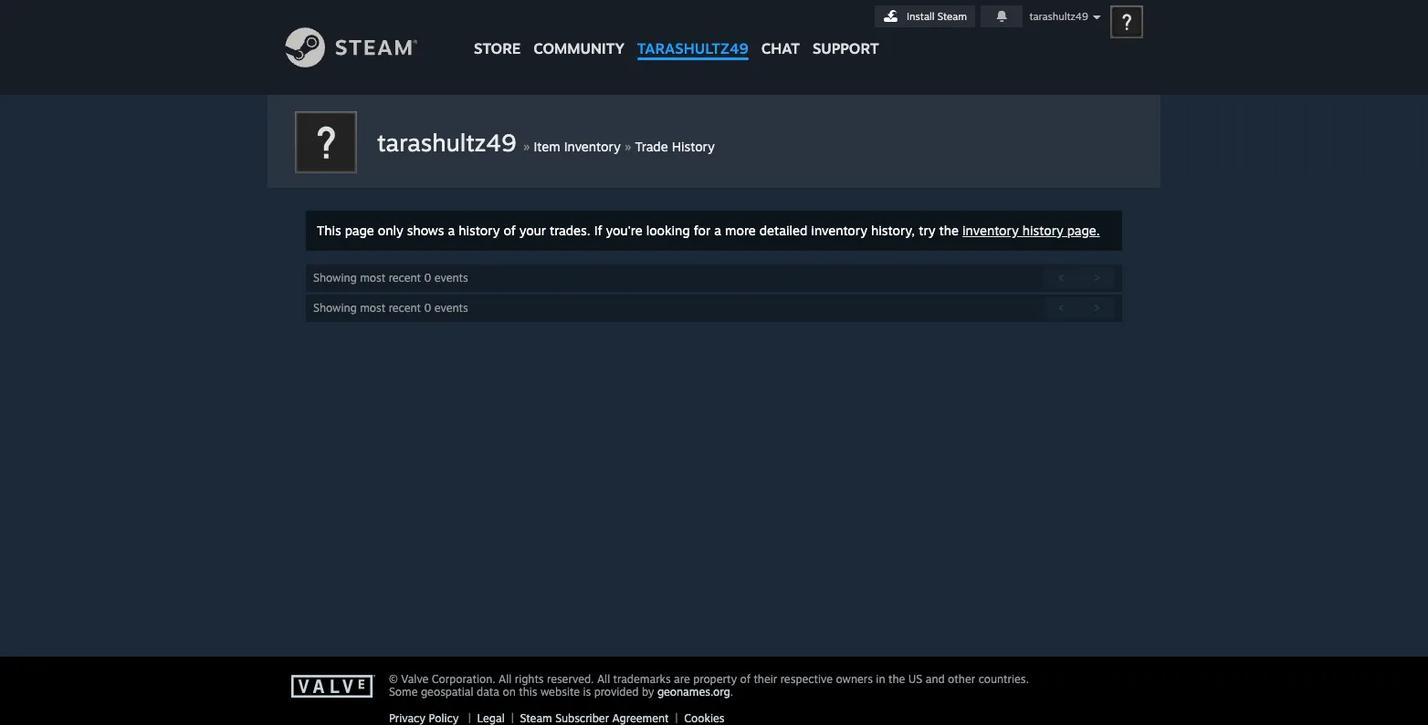 Task type: describe. For each thing, give the bounding box(es) containing it.
community
[[534, 39, 624, 58]]

the inside © valve corporation. all rights reserved. all trademarks are property of their respective owners in the us and other countries. some geospatial data on this website is provided by geonames.org .
[[888, 673, 905, 687]]

store
[[474, 39, 521, 58]]

in
[[876, 673, 885, 687]]

.
[[730, 686, 733, 700]]

2 most from the top
[[360, 301, 386, 315]]

looking
[[646, 223, 690, 238]]

us
[[908, 673, 923, 687]]

on
[[503, 686, 516, 700]]

1 history from the left
[[459, 223, 500, 238]]

trade history link
[[635, 139, 715, 154]]

1 a from the left
[[448, 223, 455, 238]]

2 all from the left
[[597, 673, 610, 687]]

data
[[477, 686, 499, 700]]

chat
[[761, 39, 800, 58]]

trade
[[635, 139, 668, 154]]

are
[[674, 673, 690, 687]]

2 0 from the top
[[424, 301, 431, 315]]

by
[[642, 686, 654, 700]]

this page only shows a history of your trades. if you're looking for a more detailed inventory history, try the inventory history page.
[[317, 223, 1100, 238]]

2 > from the top
[[1094, 301, 1100, 315]]

history,
[[871, 223, 915, 238]]

your
[[519, 223, 546, 238]]

item inventory link
[[534, 139, 621, 154]]

1 0 from the top
[[424, 271, 431, 285]]

respective
[[781, 673, 833, 687]]

2 showing from the top
[[313, 301, 357, 315]]

2 events from the top
[[434, 301, 468, 315]]

for
[[694, 223, 711, 238]]

1 showing most recent 0 events from the top
[[313, 271, 468, 285]]

2 history from the left
[[1023, 223, 1064, 238]]

community link
[[527, 0, 631, 66]]

0 vertical spatial of
[[504, 223, 516, 238]]

0 vertical spatial the
[[939, 223, 959, 238]]

tarashultz49 » item inventory » trade history
[[377, 128, 715, 157]]

history
[[672, 139, 715, 154]]

valve logo image
[[291, 676, 379, 700]]

2 » from the left
[[624, 137, 631, 155]]

detailed
[[760, 223, 808, 238]]

of inside © valve corporation. all rights reserved. all trademarks are property of their respective owners in the us and other countries. some geospatial data on this website is provided by geonames.org .
[[740, 673, 751, 687]]

page.
[[1067, 223, 1100, 238]]

and
[[926, 673, 945, 687]]

1 vertical spatial tarashultz49
[[637, 39, 749, 58]]

page
[[345, 223, 374, 238]]

1 all from the left
[[499, 673, 512, 687]]

you're
[[606, 223, 643, 238]]

steam
[[938, 10, 967, 23]]

2 horizontal spatial tarashultz49
[[1030, 10, 1088, 23]]

1 showing from the top
[[313, 271, 357, 285]]

valve
[[401, 673, 429, 687]]



Task type: locate. For each thing, give the bounding box(es) containing it.
0 horizontal spatial tarashultz49 link
[[377, 128, 523, 157]]

support link
[[806, 0, 885, 62]]

all right 'is'
[[597, 673, 610, 687]]

geospatial
[[421, 686, 474, 700]]

all left "rights" on the left bottom of the page
[[499, 673, 512, 687]]

1 horizontal spatial the
[[939, 223, 959, 238]]

0 horizontal spatial all
[[499, 673, 512, 687]]

events
[[434, 271, 468, 285], [434, 301, 468, 315]]

1 vertical spatial tarashultz49 link
[[377, 128, 523, 157]]

2 vertical spatial tarashultz49
[[377, 128, 516, 157]]

a right for
[[714, 223, 721, 238]]

1 horizontal spatial history
[[1023, 223, 1064, 238]]

trades.
[[550, 223, 591, 238]]

provided
[[594, 686, 639, 700]]

1 horizontal spatial tarashultz49 link
[[631, 0, 755, 66]]

more
[[725, 223, 756, 238]]

store link
[[468, 0, 527, 66]]

1 > from the top
[[1094, 271, 1100, 285]]

1 vertical spatial 0
[[424, 301, 431, 315]]

0 vertical spatial most
[[360, 271, 386, 285]]

2 recent from the top
[[389, 301, 421, 315]]

>
[[1094, 271, 1100, 285], [1094, 301, 1100, 315]]

other
[[948, 673, 975, 687]]

1 vertical spatial most
[[360, 301, 386, 315]]

1 horizontal spatial all
[[597, 673, 610, 687]]

chat link
[[755, 0, 806, 62]]

0
[[424, 271, 431, 285], [424, 301, 431, 315]]

2 < from the top
[[1058, 301, 1065, 315]]

try
[[919, 223, 936, 238]]

1 vertical spatial showing most recent 0 events
[[313, 301, 468, 315]]

all
[[499, 673, 512, 687], [597, 673, 610, 687]]

is
[[583, 686, 591, 700]]

a
[[448, 223, 455, 238], [714, 223, 721, 238]]

install steam link
[[875, 5, 975, 27]]

trademarks
[[613, 673, 671, 687]]

1 most from the top
[[360, 271, 386, 285]]

» left item
[[523, 137, 530, 155]]

recent
[[389, 271, 421, 285], [389, 301, 421, 315]]

1 vertical spatial <
[[1058, 301, 1065, 315]]

most
[[360, 271, 386, 285], [360, 301, 386, 315]]

» left 'trade'
[[624, 137, 631, 155]]

tarashultz49
[[1030, 10, 1088, 23], [637, 39, 749, 58], [377, 128, 516, 157]]

history left page.
[[1023, 223, 1064, 238]]

of left your
[[504, 223, 516, 238]]

inventory right try
[[963, 223, 1019, 238]]

tarashultz49 link
[[631, 0, 755, 66], [377, 128, 523, 157]]

1 vertical spatial of
[[740, 673, 751, 687]]

rights
[[515, 673, 544, 687]]

<
[[1058, 271, 1065, 285], [1058, 301, 1065, 315]]

1 < from the top
[[1058, 271, 1065, 285]]

of right .
[[740, 673, 751, 687]]

0 horizontal spatial a
[[448, 223, 455, 238]]

0 vertical spatial recent
[[389, 271, 421, 285]]

1 recent from the top
[[389, 271, 421, 285]]

history left your
[[459, 223, 500, 238]]

item
[[534, 139, 560, 154]]

countries.
[[979, 673, 1029, 687]]

0 vertical spatial events
[[434, 271, 468, 285]]

1 vertical spatial the
[[888, 673, 905, 687]]

1 horizontal spatial a
[[714, 223, 721, 238]]

0 vertical spatial tarashultz49
[[1030, 10, 1088, 23]]

0 vertical spatial >
[[1094, 271, 1100, 285]]

their
[[754, 673, 777, 687]]

0 horizontal spatial the
[[888, 673, 905, 687]]

1 events from the top
[[434, 271, 468, 285]]

0 vertical spatial 0
[[424, 271, 431, 285]]

0 vertical spatial showing most recent 0 events
[[313, 271, 468, 285]]

this
[[317, 223, 341, 238]]

inventory
[[564, 139, 621, 154]]

1 horizontal spatial tarashultz49
[[637, 39, 749, 58]]

0 vertical spatial <
[[1058, 271, 1065, 285]]

0 vertical spatial tarashultz49 link
[[631, 0, 755, 66]]

website
[[541, 686, 580, 700]]

support
[[813, 39, 879, 58]]

install steam
[[907, 10, 967, 23]]

©
[[389, 673, 398, 687]]

some
[[389, 686, 418, 700]]

of
[[504, 223, 516, 238], [740, 673, 751, 687]]

»
[[523, 137, 530, 155], [624, 137, 631, 155]]

a right "shows"
[[448, 223, 455, 238]]

inventory left 'history,'
[[811, 223, 868, 238]]

2 showing most recent 0 events from the top
[[313, 301, 468, 315]]

inventory
[[811, 223, 868, 238], [963, 223, 1019, 238]]

2 a from the left
[[714, 223, 721, 238]]

1 horizontal spatial of
[[740, 673, 751, 687]]

1 vertical spatial events
[[434, 301, 468, 315]]

1 vertical spatial >
[[1094, 301, 1100, 315]]

0 horizontal spatial tarashultz49
[[377, 128, 516, 157]]

0 horizontal spatial inventory
[[811, 223, 868, 238]]

property
[[693, 673, 737, 687]]

showing
[[313, 271, 357, 285], [313, 301, 357, 315]]

the right try
[[939, 223, 959, 238]]

shows
[[407, 223, 444, 238]]

1 horizontal spatial inventory
[[963, 223, 1019, 238]]

0 horizontal spatial of
[[504, 223, 516, 238]]

only
[[378, 223, 403, 238]]

1 » from the left
[[523, 137, 530, 155]]

1 inventory from the left
[[811, 223, 868, 238]]

1 vertical spatial showing
[[313, 301, 357, 315]]

this
[[519, 686, 537, 700]]

0 horizontal spatial »
[[523, 137, 530, 155]]

install
[[907, 10, 935, 23]]

history
[[459, 223, 500, 238], [1023, 223, 1064, 238]]

1 horizontal spatial »
[[624, 137, 631, 155]]

reserved.
[[547, 673, 594, 687]]

if
[[594, 223, 602, 238]]

inventory history page. link
[[963, 223, 1100, 238]]

corporation.
[[432, 673, 495, 687]]

the
[[939, 223, 959, 238], [888, 673, 905, 687]]

0 horizontal spatial history
[[459, 223, 500, 238]]

2 inventory from the left
[[963, 223, 1019, 238]]

geonames.org link
[[657, 686, 730, 700]]

geonames.org
[[657, 686, 730, 700]]

owners
[[836, 673, 873, 687]]

© valve corporation. all rights reserved. all trademarks are property of their respective owners in the us and other countries. some geospatial data on this website is provided by geonames.org .
[[389, 673, 1029, 700]]

the right in
[[888, 673, 905, 687]]

1 vertical spatial recent
[[389, 301, 421, 315]]

showing most recent 0 events
[[313, 271, 468, 285], [313, 301, 468, 315]]

0 vertical spatial showing
[[313, 271, 357, 285]]



Task type: vqa. For each thing, say whether or not it's contained in the screenshot.
"owners"
yes



